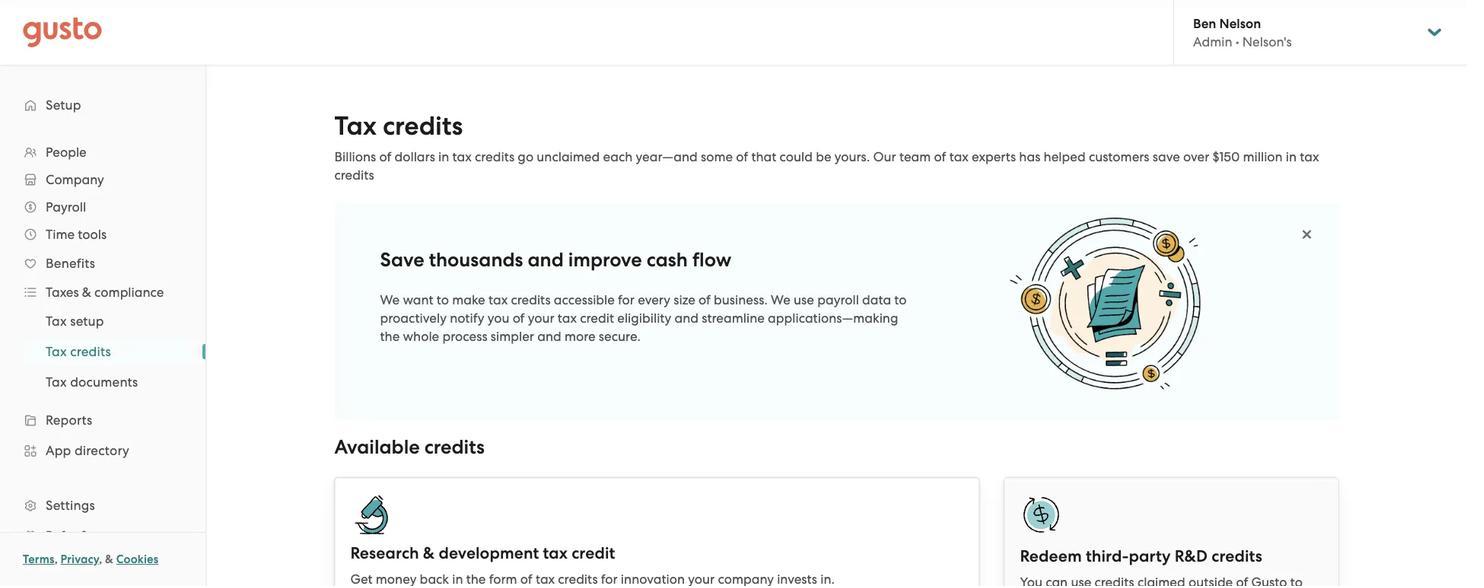 Task type: describe. For each thing, give the bounding box(es) containing it.
& for earn
[[81, 528, 90, 544]]

some
[[701, 149, 733, 164]]

applications—making
[[768, 311, 899, 326]]

tax setup
[[46, 314, 104, 329]]

app
[[46, 443, 71, 458]]

& for compliance
[[82, 285, 91, 300]]

tax credits billions of dollars in tax credits go unclaimed each year—and some of that could be yours. our team of tax experts has helped customers save over $150 million in tax credits
[[335, 111, 1320, 183]]

cookies button
[[116, 550, 159, 569]]

settings
[[46, 498, 95, 513]]

settings link
[[15, 492, 190, 519]]

available credits
[[335, 436, 485, 459]]

privacy link
[[61, 553, 99, 566]]

•
[[1236, 34, 1240, 49]]

setup
[[46, 97, 81, 113]]

of right size
[[699, 292, 711, 308]]

tax right dollars
[[453, 149, 472, 164]]

tax right development
[[543, 544, 568, 563]]

people
[[46, 145, 87, 160]]

thousands
[[429, 249, 523, 272]]

the
[[380, 329, 400, 344]]

dollars
[[395, 149, 435, 164]]

payroll button
[[15, 193, 190, 221]]

that
[[752, 149, 777, 164]]

2 in from the left
[[1286, 149, 1297, 164]]

time tools button
[[15, 221, 190, 248]]

tax documents link
[[27, 368, 190, 396]]

terms
[[23, 553, 55, 566]]

tax for tax documents
[[46, 375, 67, 390]]

million
[[1244, 149, 1283, 164]]

admin
[[1194, 34, 1233, 49]]

accessible
[[554, 292, 615, 308]]

2 , from the left
[[99, 553, 102, 566]]

tax right the million
[[1300, 149, 1320, 164]]

secure.
[[599, 329, 641, 344]]

tax credits link
[[27, 338, 190, 365]]

earn
[[93, 528, 122, 544]]

1 in from the left
[[439, 149, 449, 164]]

setup link
[[15, 91, 190, 119]]

reports link
[[15, 407, 190, 434]]

privacy
[[61, 553, 99, 566]]

$150
[[1213, 149, 1240, 164]]

1 we from the left
[[380, 292, 400, 308]]

helped
[[1044, 149, 1086, 164]]

redeem
[[1020, 547, 1082, 566]]

tools
[[78, 227, 107, 242]]

of up 'simpler'
[[513, 311, 525, 326]]

people button
[[15, 139, 190, 166]]

save
[[380, 249, 424, 272]]

make
[[452, 292, 485, 308]]

tax credits
[[46, 344, 111, 359]]

proactively
[[380, 311, 447, 326]]

every
[[638, 292, 671, 308]]

go
[[518, 149, 534, 164]]

list containing people
[[0, 139, 206, 586]]

2 to from the left
[[895, 292, 907, 308]]

tax up more
[[558, 311, 577, 326]]

party
[[1129, 547, 1171, 566]]

use
[[794, 292, 814, 308]]

you
[[488, 311, 510, 326]]

& down "earn"
[[105, 553, 113, 566]]

tax left experts
[[950, 149, 969, 164]]

could
[[780, 149, 813, 164]]

be
[[816, 149, 832, 164]]

more
[[565, 329, 596, 344]]

flow
[[693, 249, 732, 272]]

of right team
[[934, 149, 947, 164]]

streamline
[[702, 311, 765, 326]]

each
[[603, 149, 633, 164]]

research
[[351, 544, 419, 563]]

experts
[[972, 149, 1016, 164]]

1 vertical spatial and
[[675, 311, 699, 326]]

company
[[46, 172, 104, 187]]

cookies
[[116, 553, 159, 566]]

we want to make tax credits accessible for every size of business. we use payroll data to proactively notify you of your tax credit eligibility and streamline applications—making the whole process simpler and more secure.
[[380, 292, 907, 344]]

setup
[[70, 314, 104, 329]]

simpler
[[491, 329, 534, 344]]

data
[[863, 292, 892, 308]]

payroll
[[46, 199, 86, 215]]

2 we from the left
[[771, 292, 791, 308]]



Task type: vqa. For each thing, say whether or not it's contained in the screenshot.
Add to the middle
no



Task type: locate. For each thing, give the bounding box(es) containing it.
credits inside list
[[70, 344, 111, 359]]

benefits
[[46, 256, 95, 271]]

& right 'taxes' at the left
[[82, 285, 91, 300]]

unclaimed
[[537, 149, 600, 164]]

& for development
[[423, 544, 435, 563]]

1 horizontal spatial in
[[1286, 149, 1297, 164]]

& inside the refer & earn link
[[81, 528, 90, 544]]

tax up billions
[[335, 111, 377, 142]]

tax inside 'tax credits billions of dollars in tax credits go unclaimed each year—and some of that could be yours. our team of tax experts has helped customers save over $150 million in tax credits'
[[335, 111, 377, 142]]

and up accessible
[[528, 249, 564, 272]]

& inside taxes & compliance "dropdown button"
[[82, 285, 91, 300]]

to right data
[[895, 292, 907, 308]]

time tools
[[46, 227, 107, 242]]

tax documents
[[46, 375, 138, 390]]

0 horizontal spatial to
[[437, 292, 449, 308]]

and
[[528, 249, 564, 272], [675, 311, 699, 326], [538, 329, 562, 344]]

size
[[674, 292, 696, 308]]

year—and
[[636, 149, 698, 164]]

0 horizontal spatial we
[[380, 292, 400, 308]]

0 vertical spatial credit
[[580, 311, 614, 326]]

tax
[[335, 111, 377, 142], [46, 314, 67, 329], [46, 344, 67, 359], [46, 375, 67, 390]]

yours.
[[835, 149, 870, 164]]

2 vertical spatial and
[[538, 329, 562, 344]]

tax down tax setup
[[46, 344, 67, 359]]

refer & earn
[[46, 528, 122, 544]]

documents
[[70, 375, 138, 390]]

of left dollars
[[379, 149, 392, 164]]

1 horizontal spatial ,
[[99, 553, 102, 566]]

,
[[55, 553, 58, 566], [99, 553, 102, 566]]

ben
[[1194, 15, 1217, 31]]

tax for tax credits
[[46, 344, 67, 359]]

ben nelson admin • nelson's
[[1194, 15, 1292, 49]]

app directory link
[[15, 437, 190, 464]]

benefits link
[[15, 250, 190, 277]]

& right research
[[423, 544, 435, 563]]

credit inside we want to make tax credits accessible for every size of business. we use payroll data to proactively notify you of your tax credit eligibility and streamline applications—making the whole process simpler and more secure.
[[580, 311, 614, 326]]

1 , from the left
[[55, 553, 58, 566]]

company button
[[15, 166, 190, 193]]

and down your
[[538, 329, 562, 344]]

1 to from the left
[[437, 292, 449, 308]]

cash
[[647, 249, 688, 272]]

save thousands and improve cash flow
[[380, 249, 732, 272]]

tax for tax credits billions of dollars in tax credits go unclaimed each year—and some of that could be yours. our team of tax experts has helped customers save over $150 million in tax credits
[[335, 111, 377, 142]]

terms , privacy , & cookies
[[23, 553, 159, 566]]

compliance
[[94, 285, 164, 300]]

1 list from the top
[[0, 139, 206, 586]]

for
[[618, 292, 635, 308]]

process
[[443, 329, 488, 344]]

credits inside we want to make tax credits accessible for every size of business. we use payroll data to proactively notify you of your tax credit eligibility and streamline applications—making the whole process simpler and more secure.
[[511, 292, 551, 308]]

your
[[528, 311, 555, 326]]

taxes & compliance button
[[15, 279, 190, 306]]

and down size
[[675, 311, 699, 326]]

available
[[335, 436, 420, 459]]

in right the million
[[1286, 149, 1297, 164]]

in
[[439, 149, 449, 164], [1286, 149, 1297, 164]]

over
[[1184, 149, 1210, 164]]

payroll
[[818, 292, 859, 308]]

development
[[439, 544, 539, 563]]

, down the refer & earn link
[[99, 553, 102, 566]]

tax down tax credits
[[46, 375, 67, 390]]

tax setup link
[[27, 308, 190, 335]]

third-
[[1086, 547, 1129, 566]]

research & development tax credit
[[351, 544, 615, 563]]

business.
[[714, 292, 768, 308]]

tax up you
[[489, 292, 508, 308]]

refer
[[46, 528, 77, 544]]

time
[[46, 227, 75, 242]]

team
[[900, 149, 931, 164]]

we left use
[[771, 292, 791, 308]]

we left want
[[380, 292, 400, 308]]

tax
[[453, 149, 472, 164], [950, 149, 969, 164], [1300, 149, 1320, 164], [489, 292, 508, 308], [558, 311, 577, 326], [543, 544, 568, 563]]

directory
[[75, 443, 129, 458]]

0 horizontal spatial in
[[439, 149, 449, 164]]

taxes
[[46, 285, 79, 300]]

eligibility
[[618, 311, 672, 326]]

r&d
[[1175, 547, 1208, 566]]

save
[[1153, 149, 1181, 164]]

0 horizontal spatial ,
[[55, 553, 58, 566]]

reports
[[46, 413, 92, 428]]

list
[[0, 139, 206, 586], [0, 306, 206, 397]]

tax for tax setup
[[46, 314, 67, 329]]

0 vertical spatial and
[[528, 249, 564, 272]]

gusto navigation element
[[0, 65, 206, 586]]

want
[[403, 292, 434, 308]]

app directory
[[46, 443, 129, 458]]

in right dollars
[[439, 149, 449, 164]]

nelson's
[[1243, 34, 1292, 49]]

2 list from the top
[[0, 306, 206, 397]]

1 vertical spatial credit
[[572, 544, 615, 563]]

home image
[[23, 17, 102, 48]]

1 horizontal spatial we
[[771, 292, 791, 308]]

we
[[380, 292, 400, 308], [771, 292, 791, 308]]

to right want
[[437, 292, 449, 308]]

nelson
[[1220, 15, 1262, 31]]

& left "earn"
[[81, 528, 90, 544]]

list containing tax setup
[[0, 306, 206, 397]]

1 horizontal spatial to
[[895, 292, 907, 308]]

redeem third-party r&d credits
[[1020, 547, 1263, 566]]

of
[[379, 149, 392, 164], [736, 149, 749, 164], [934, 149, 947, 164], [699, 292, 711, 308], [513, 311, 525, 326]]

, left "privacy" link
[[55, 553, 58, 566]]

taxes & compliance
[[46, 285, 164, 300]]

tax down 'taxes' at the left
[[46, 314, 67, 329]]

improve
[[569, 249, 642, 272]]

of left that
[[736, 149, 749, 164]]

billions
[[335, 149, 376, 164]]

customers
[[1089, 149, 1150, 164]]

our
[[873, 149, 897, 164]]

refer & earn link
[[15, 522, 190, 550]]



